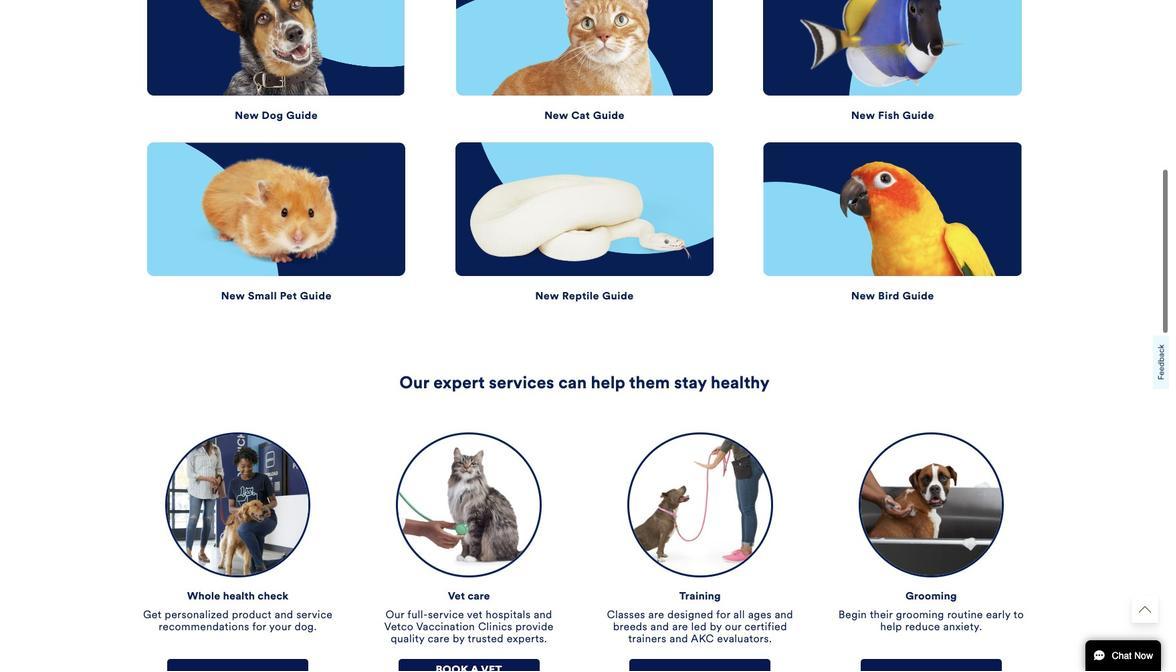 Task type: vqa. For each thing, say whether or not it's contained in the screenshot.
the treats.
no



Task type: describe. For each thing, give the bounding box(es) containing it.
and up trainers
[[651, 623, 670, 634]]

new cat guide
[[545, 111, 625, 122]]

new for new small pet guide
[[221, 292, 245, 303]]

service inside get personalized product and service recommendations for your dog.
[[297, 611, 333, 622]]

check
[[258, 593, 289, 603]]

grooming
[[906, 593, 958, 603]]

services
[[489, 376, 555, 393]]

healthy
[[711, 376, 770, 393]]

reduce
[[906, 623, 941, 634]]

our for our expert services can help them stay healthy
[[400, 376, 430, 393]]

whole
[[187, 593, 220, 603]]

new fish guide link
[[758, 0, 1029, 124]]

help inside "begin their grooming routine early to help reduce anxiety."
[[881, 623, 903, 634]]

guide for new reptile guide
[[603, 292, 634, 303]]

and left akc
[[670, 635, 689, 646]]

get
[[143, 611, 162, 622]]

experts.
[[507, 635, 548, 646]]

new reptile guide link
[[449, 143, 721, 305]]

0 vertical spatial are
[[649, 611, 665, 622]]

trusted
[[468, 635, 504, 646]]

new dog guide link
[[141, 0, 412, 124]]

small
[[248, 292, 277, 303]]

and inside our full-service vet hospitals and vetco vaccination clinics provide quality care by trusted experts.
[[534, 611, 553, 622]]

new dog guide
[[235, 111, 318, 122]]

our
[[725, 623, 742, 634]]

for inside get personalized product and service recommendations for your dog.
[[252, 623, 267, 634]]

routine
[[948, 611, 984, 622]]

provide
[[516, 623, 554, 634]]

personalized
[[165, 611, 229, 622]]

vet care
[[448, 592, 490, 603]]

new small pet guide link
[[141, 143, 412, 305]]

vet
[[467, 611, 483, 622]]

new for new fish guide
[[852, 111, 876, 122]]

guide inside new small pet guide link
[[300, 292, 332, 303]]

new cat guide link
[[449, 0, 721, 124]]

get personalized product and service recommendations for your dog.
[[143, 611, 333, 634]]

dog.
[[295, 623, 317, 634]]

grooming
[[897, 611, 945, 622]]

new bird guide link
[[758, 143, 1029, 305]]

bird
[[879, 292, 900, 303]]

full-
[[408, 611, 428, 622]]

training
[[680, 593, 721, 603]]

by inside our full-service vet hospitals and vetco vaccination clinics provide quality care by trusted experts.
[[453, 635, 465, 646]]

service inside our full-service vet hospitals and vetco vaccination clinics provide quality care by trusted experts.
[[428, 611, 464, 622]]

ages
[[749, 611, 772, 622]]

vet
[[448, 592, 465, 603]]

designed
[[668, 611, 714, 622]]

classes are designed for all ages and breeds and are led by our certified trainers and akc evaluators.
[[607, 611, 794, 646]]

stay
[[675, 376, 707, 393]]

begin their grooming routine early to help reduce anxiety.
[[839, 611, 1025, 634]]

scroll to top image
[[1140, 604, 1152, 616]]

akc
[[691, 635, 715, 646]]

certified
[[745, 623, 788, 634]]

your
[[269, 623, 292, 634]]

1 horizontal spatial are
[[673, 623, 689, 634]]

led
[[692, 623, 707, 634]]

health
[[223, 593, 255, 603]]

dog
[[262, 111, 284, 122]]



Task type: locate. For each thing, give the bounding box(es) containing it.
1 service from the left
[[428, 611, 464, 622]]

for
[[717, 611, 731, 622], [252, 623, 267, 634]]

guide inside the new reptile guide 'link'
[[603, 292, 634, 303]]

service
[[428, 611, 464, 622], [297, 611, 333, 622]]

recommendations
[[159, 623, 250, 634]]

to
[[1014, 611, 1025, 622]]

styled arrow button link
[[1132, 597, 1159, 624]]

guide inside new dog guide link
[[286, 111, 318, 122]]

new left dog
[[235, 111, 259, 122]]

service up vaccination
[[428, 611, 464, 622]]

0 horizontal spatial care
[[428, 635, 450, 646]]

our full-service vet hospitals and vetco vaccination clinics provide quality care by trusted experts.
[[385, 611, 554, 646]]

reptile
[[562, 292, 600, 303]]

all
[[734, 611, 746, 622]]

new small pet guide
[[221, 292, 332, 303]]

evaluators.
[[718, 635, 772, 646]]

by
[[710, 623, 722, 634], [453, 635, 465, 646]]

by inside classes are designed for all ages and breeds and are led by our certified trainers and akc evaluators.
[[710, 623, 722, 634]]

help right the can
[[591, 376, 626, 393]]

1 horizontal spatial service
[[428, 611, 464, 622]]

guide inside new cat guide link
[[593, 111, 625, 122]]

vaccination
[[416, 623, 475, 634]]

new left reptile
[[536, 292, 560, 303]]

new left cat
[[545, 111, 569, 122]]

new
[[235, 111, 259, 122], [545, 111, 569, 122], [852, 111, 876, 122], [221, 292, 245, 303], [536, 292, 560, 303], [852, 292, 876, 303]]

hospitals
[[486, 611, 531, 622]]

0 horizontal spatial service
[[297, 611, 333, 622]]

and up your
[[275, 611, 294, 622]]

1 horizontal spatial help
[[881, 623, 903, 634]]

new fish guide
[[852, 111, 935, 122]]

our inside our full-service vet hospitals and vetco vaccination clinics provide quality care by trusted experts.
[[386, 611, 405, 622]]

guide for new fish guide
[[903, 111, 935, 122]]

can
[[559, 376, 587, 393]]

guide inside the "new bird guide" link
[[903, 292, 935, 303]]

1 vertical spatial for
[[252, 623, 267, 634]]

1 vertical spatial care
[[428, 635, 450, 646]]

for down product
[[252, 623, 267, 634]]

0 horizontal spatial are
[[649, 611, 665, 622]]

anxiety.
[[944, 623, 983, 634]]

guide right cat
[[593, 111, 625, 122]]

fish
[[879, 111, 900, 122]]

0 vertical spatial our
[[400, 376, 430, 393]]

their
[[870, 611, 893, 622]]

guide for new dog guide
[[286, 111, 318, 122]]

are
[[649, 611, 665, 622], [673, 623, 689, 634]]

1 horizontal spatial for
[[717, 611, 731, 622]]

product
[[232, 611, 272, 622]]

are down the "designed"
[[673, 623, 689, 634]]

our for our full-service vet hospitals and vetco vaccination clinics provide quality care by trusted experts.
[[386, 611, 405, 622]]

them
[[630, 376, 670, 393]]

and inside get personalized product and service recommendations for your dog.
[[275, 611, 294, 622]]

care down vaccination
[[428, 635, 450, 646]]

guide right fish
[[903, 111, 935, 122]]

for up our
[[717, 611, 731, 622]]

care
[[468, 592, 490, 603], [428, 635, 450, 646]]

classes
[[607, 611, 646, 622]]

guide right bird
[[903, 292, 935, 303]]

1 horizontal spatial care
[[468, 592, 490, 603]]

0 horizontal spatial by
[[453, 635, 465, 646]]

0 vertical spatial for
[[717, 611, 731, 622]]

are up trainers
[[649, 611, 665, 622]]

and up certified
[[775, 611, 794, 622]]

our
[[400, 376, 430, 393], [386, 611, 405, 622]]

by right led
[[710, 623, 722, 634]]

help
[[591, 376, 626, 393], [881, 623, 903, 634]]

and up provide
[[534, 611, 553, 622]]

new for new cat guide
[[545, 111, 569, 122]]

guide inside new fish guide link
[[903, 111, 935, 122]]

whole health check
[[187, 593, 289, 603]]

guide right the "pet"
[[300, 292, 332, 303]]

0 horizontal spatial for
[[252, 623, 267, 634]]

1 vertical spatial by
[[453, 635, 465, 646]]

help down their at bottom
[[881, 623, 903, 634]]

new bird guide
[[852, 292, 935, 303]]

cat
[[572, 111, 591, 122]]

1 vertical spatial help
[[881, 623, 903, 634]]

new left fish
[[852, 111, 876, 122]]

guide right dog
[[286, 111, 318, 122]]

new for new reptile guide
[[536, 292, 560, 303]]

our expert services can help them stay healthy
[[400, 376, 770, 393]]

care inside our full-service vet hospitals and vetco vaccination clinics provide quality care by trusted experts.
[[428, 635, 450, 646]]

new for new bird guide
[[852, 292, 876, 303]]

for inside classes are designed for all ages and breeds and are led by our certified trainers and akc evaluators.
[[717, 611, 731, 622]]

0 vertical spatial by
[[710, 623, 722, 634]]

0 vertical spatial help
[[591, 376, 626, 393]]

new for new dog guide
[[235, 111, 259, 122]]

0 horizontal spatial help
[[591, 376, 626, 393]]

vetco
[[385, 623, 414, 634]]

care up "vet"
[[468, 592, 490, 603]]

new left "small" on the top of the page
[[221, 292, 245, 303]]

new inside 'link'
[[536, 292, 560, 303]]

trainers
[[629, 635, 667, 646]]

quality
[[391, 635, 425, 646]]

0 vertical spatial care
[[468, 592, 490, 603]]

guide
[[286, 111, 318, 122], [593, 111, 625, 122], [903, 111, 935, 122], [300, 292, 332, 303], [603, 292, 634, 303], [903, 292, 935, 303]]

2 service from the left
[[297, 611, 333, 622]]

1 vertical spatial our
[[386, 611, 405, 622]]

our left expert
[[400, 376, 430, 393]]

guide for new bird guide
[[903, 292, 935, 303]]

breeds
[[613, 623, 648, 634]]

and
[[534, 611, 553, 622], [275, 611, 294, 622], [775, 611, 794, 622], [651, 623, 670, 634], [670, 635, 689, 646]]

guide right reptile
[[603, 292, 634, 303]]

expert
[[434, 376, 485, 393]]

by down vaccination
[[453, 635, 465, 646]]

clinics
[[478, 623, 513, 634]]

new reptile guide
[[536, 292, 634, 303]]

service up dog.
[[297, 611, 333, 622]]

1 vertical spatial are
[[673, 623, 689, 634]]

new left bird
[[852, 292, 876, 303]]

pet
[[280, 292, 297, 303]]

1 horizontal spatial by
[[710, 623, 722, 634]]

early
[[987, 611, 1011, 622]]

begin
[[839, 611, 868, 622]]

our up vetco
[[386, 611, 405, 622]]

guide for new cat guide
[[593, 111, 625, 122]]



